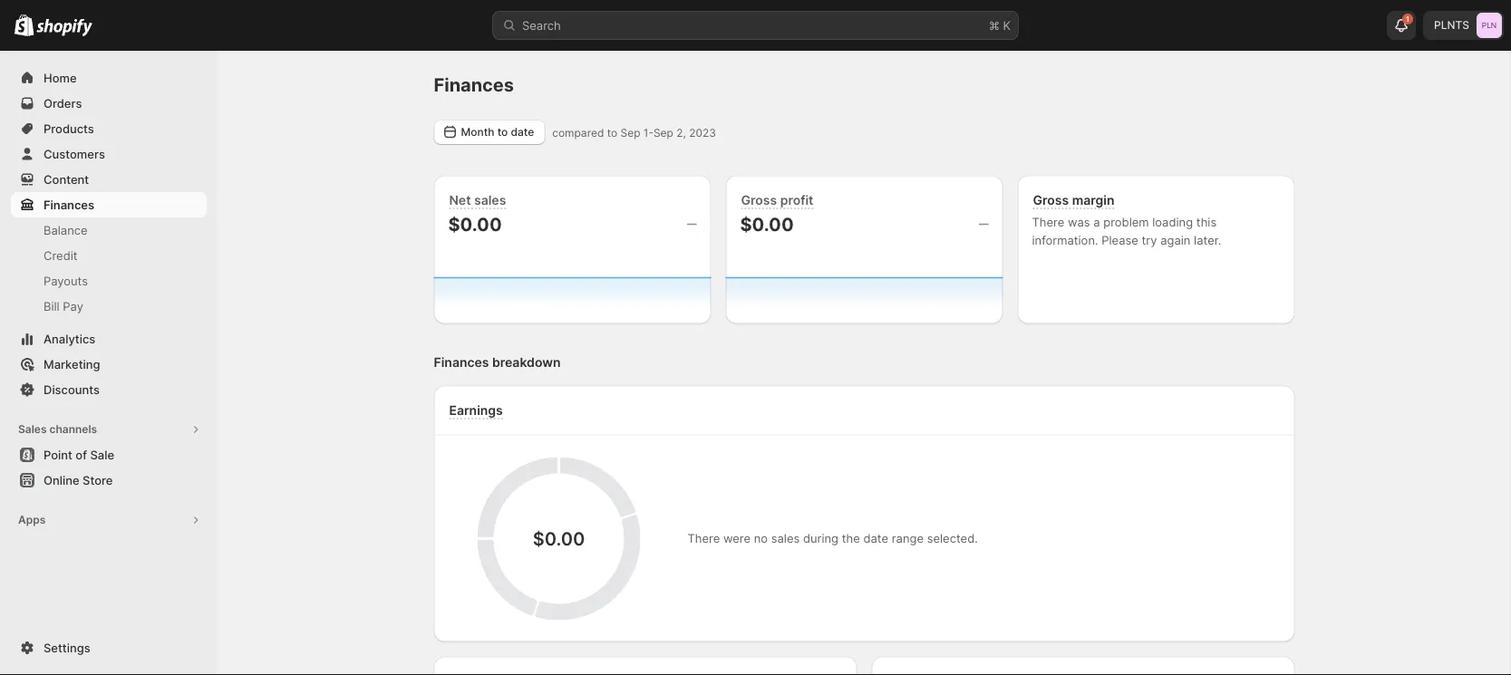 Task type: locate. For each thing, give the bounding box(es) containing it.
settings link
[[11, 636, 207, 661]]

month to date
[[461, 126, 534, 139]]

1 vertical spatial sales
[[771, 532, 800, 546]]

date
[[511, 126, 534, 139], [864, 532, 889, 546]]

month to date button
[[434, 120, 545, 145]]

no change image
[[687, 217, 697, 232], [979, 217, 989, 232]]

0 vertical spatial there
[[1032, 215, 1065, 229]]

$0.00 for net
[[448, 213, 502, 235]]

0 horizontal spatial there
[[688, 532, 720, 546]]

sep left 2,
[[654, 126, 674, 139]]

⌘
[[989, 18, 1000, 32]]

net sales button
[[445, 190, 511, 210]]

1-
[[644, 126, 654, 139]]

date inside dropdown button
[[511, 126, 534, 139]]

1 no change image from the left
[[687, 217, 697, 232]]

sales channels
[[18, 423, 97, 436]]

2 vertical spatial finances
[[434, 355, 489, 370]]

there up information.
[[1032, 215, 1065, 229]]

0 vertical spatial sales
[[474, 192, 506, 208]]

try
[[1142, 234, 1158, 248]]

net sales
[[449, 192, 506, 208]]

balance link
[[11, 218, 207, 243]]

credit link
[[11, 243, 207, 268]]

apps
[[18, 514, 46, 527]]

k
[[1003, 18, 1011, 32]]

date right the month
[[511, 126, 534, 139]]

1 horizontal spatial $0.00
[[533, 528, 585, 550]]

no change image for net sales
[[687, 217, 697, 232]]

to right the compared
[[607, 126, 618, 139]]

there for there were no sales during the date range selected.
[[688, 532, 720, 546]]

1 horizontal spatial no change image
[[979, 217, 989, 232]]

to right the month
[[498, 126, 508, 139]]

0 horizontal spatial sep
[[621, 126, 641, 139]]

of
[[76, 448, 87, 462]]

shopify image
[[15, 14, 34, 36]]

finances up earnings dropdown button
[[434, 355, 489, 370]]

customers
[[44, 147, 105, 161]]

1 vertical spatial there
[[688, 532, 720, 546]]

date right the
[[864, 532, 889, 546]]

there were no sales during the date range selected.
[[688, 532, 978, 546]]

2 horizontal spatial $0.00
[[740, 213, 794, 235]]

again
[[1161, 234, 1191, 248]]

$0.00
[[448, 213, 502, 235], [740, 213, 794, 235], [533, 528, 585, 550]]

month
[[461, 126, 495, 139]]

sep left '1-' at the top of the page
[[621, 126, 641, 139]]

1 horizontal spatial sales
[[771, 532, 800, 546]]

information.
[[1032, 234, 1099, 248]]

there left were
[[688, 532, 720, 546]]

marketing link
[[11, 352, 207, 377]]

0 vertical spatial date
[[511, 126, 534, 139]]

sales
[[18, 423, 47, 436]]

analytics
[[44, 332, 95, 346]]

0 horizontal spatial $0.00
[[448, 213, 502, 235]]

1 horizontal spatial there
[[1032, 215, 1065, 229]]

1 horizontal spatial sep
[[654, 126, 674, 139]]

sep
[[621, 126, 641, 139], [654, 126, 674, 139]]

discounts
[[44, 383, 100, 397]]

1 vertical spatial finances
[[44, 198, 94, 212]]

products link
[[11, 116, 207, 141]]

the
[[842, 532, 860, 546]]

was
[[1068, 215, 1091, 229]]

home
[[44, 71, 77, 85]]

0 horizontal spatial sales
[[474, 192, 506, 208]]

there for there was a problem loading this information. please try again later.
[[1032, 215, 1065, 229]]

to inside dropdown button
[[498, 126, 508, 139]]

payouts link
[[11, 268, 207, 294]]

credit
[[44, 248, 78, 263]]

gross profit button
[[737, 190, 818, 210]]

finances
[[434, 74, 514, 96], [44, 198, 94, 212], [434, 355, 489, 370]]

sales right "net"
[[474, 192, 506, 208]]

to
[[498, 126, 508, 139], [607, 126, 618, 139]]

2 no change image from the left
[[979, 217, 989, 232]]

store
[[83, 473, 113, 487]]

0 horizontal spatial to
[[498, 126, 508, 139]]

finances link
[[11, 192, 207, 218]]

gross profit
[[741, 192, 814, 208]]

bill
[[44, 299, 60, 313]]

0 horizontal spatial no change image
[[687, 217, 697, 232]]

online store link
[[11, 468, 207, 493]]

0 horizontal spatial date
[[511, 126, 534, 139]]

sales
[[474, 192, 506, 208], [771, 532, 800, 546]]

1 vertical spatial date
[[864, 532, 889, 546]]

online
[[44, 473, 79, 487]]

no
[[754, 532, 768, 546]]

later.
[[1194, 234, 1222, 248]]

1 horizontal spatial to
[[607, 126, 618, 139]]

there inside there was a problem loading this information. please try again later.
[[1032, 215, 1065, 229]]

sales right no
[[771, 532, 800, 546]]

customers link
[[11, 141, 207, 167]]

search
[[522, 18, 561, 32]]

loading
[[1153, 215, 1193, 229]]

this
[[1197, 215, 1217, 229]]

there
[[1032, 215, 1065, 229], [688, 532, 720, 546]]

finances down content at the top left of page
[[44, 198, 94, 212]]

1 horizontal spatial date
[[864, 532, 889, 546]]

balance
[[44, 223, 88, 237]]

compared
[[552, 126, 604, 139]]

bill pay
[[44, 299, 83, 313]]

shopify image
[[36, 19, 93, 37]]

finances up the month
[[434, 74, 514, 96]]

1 button
[[1387, 11, 1416, 40]]



Task type: vqa. For each thing, say whether or not it's contained in the screenshot.
the top $
no



Task type: describe. For each thing, give the bounding box(es) containing it.
profit
[[780, 192, 814, 208]]

$0.00 for gross
[[740, 213, 794, 235]]

gross
[[741, 192, 777, 208]]

marketing
[[44, 357, 100, 371]]

2,
[[677, 126, 686, 139]]

0 vertical spatial finances
[[434, 74, 514, 96]]

no change image for gross profit
[[979, 217, 989, 232]]

analytics link
[[11, 326, 207, 352]]

bill pay link
[[11, 294, 207, 319]]

orders link
[[11, 91, 207, 116]]

apps button
[[11, 508, 207, 533]]

range
[[892, 532, 924, 546]]

problem
[[1104, 215, 1149, 229]]

pay
[[63, 299, 83, 313]]

content
[[44, 172, 89, 186]]

there was a problem loading this information. please try again later. link
[[1018, 175, 1295, 324]]

orders
[[44, 96, 82, 110]]

⌘ k
[[989, 18, 1011, 32]]

1
[[1407, 15, 1410, 24]]

please
[[1102, 234, 1139, 248]]

point
[[44, 448, 72, 462]]

discounts link
[[11, 377, 207, 403]]

point of sale button
[[0, 443, 218, 468]]

2 sep from the left
[[654, 126, 674, 139]]

2023
[[689, 126, 716, 139]]

plnts
[[1435, 19, 1470, 32]]

online store
[[44, 473, 113, 487]]

point of sale
[[44, 448, 114, 462]]

content link
[[11, 167, 207, 192]]

products
[[44, 122, 94, 136]]

point of sale link
[[11, 443, 207, 468]]

sales channels button
[[11, 417, 207, 443]]

1 sep from the left
[[621, 126, 641, 139]]

a
[[1094, 215, 1101, 229]]

were
[[724, 532, 751, 546]]

there was a problem loading this information. please try again later.
[[1032, 215, 1222, 248]]

sales inside dropdown button
[[474, 192, 506, 208]]

finances breakdown
[[434, 355, 561, 370]]

during
[[803, 532, 839, 546]]

sale
[[90, 448, 114, 462]]

net
[[449, 192, 471, 208]]

earnings
[[449, 403, 503, 418]]

finances inside 'link'
[[44, 198, 94, 212]]

selected.
[[927, 532, 978, 546]]

compared to sep 1-sep 2, 2023
[[552, 126, 716, 139]]

settings
[[44, 641, 90, 655]]

home link
[[11, 65, 207, 91]]

online store button
[[0, 468, 218, 493]]

channels
[[49, 423, 97, 436]]

to for date
[[498, 126, 508, 139]]

earnings button
[[445, 400, 508, 420]]

plnts image
[[1477, 13, 1503, 38]]

breakdown
[[492, 355, 561, 370]]

to for sep
[[607, 126, 618, 139]]

payouts
[[44, 274, 88, 288]]



